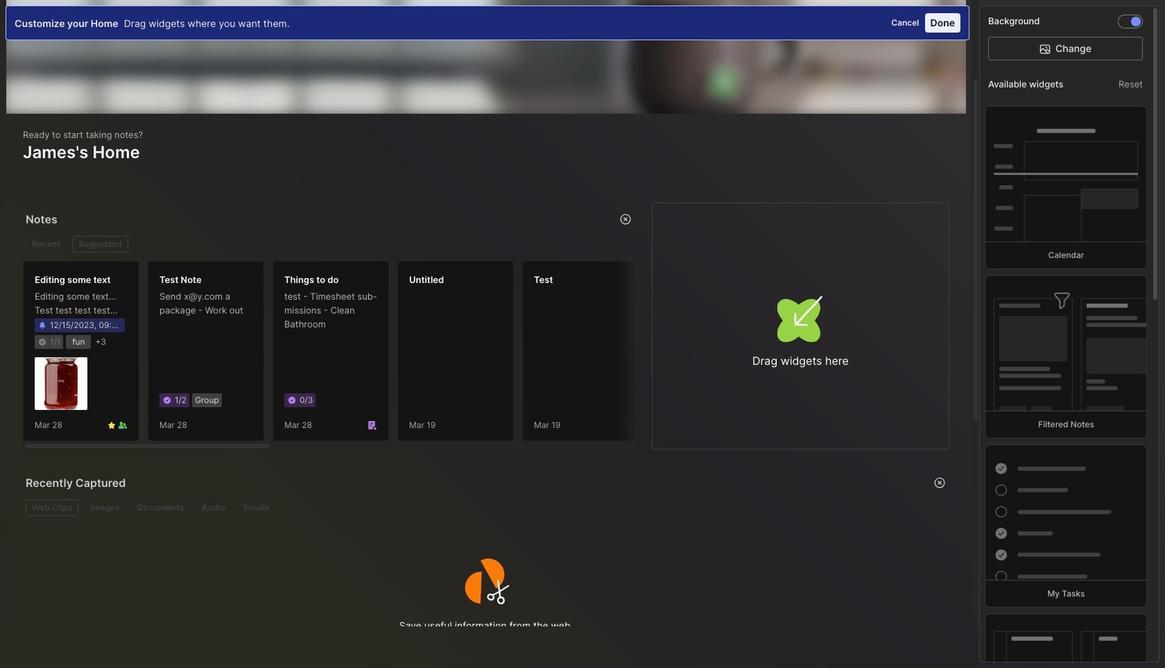 Task type: vqa. For each thing, say whether or not it's contained in the screenshot.
the Background image
yes



Task type: describe. For each thing, give the bounding box(es) containing it.
background image
[[1132, 17, 1141, 26]]



